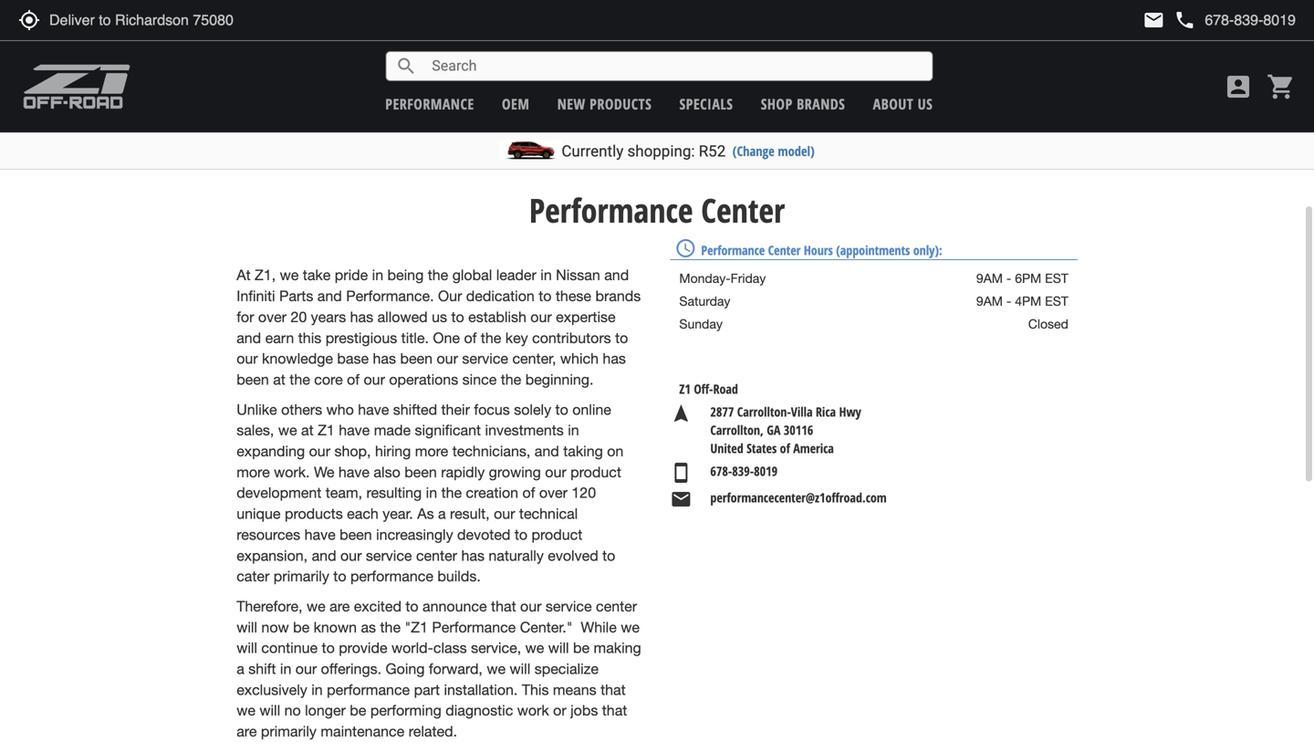 Task type: locate. For each thing, give the bounding box(es) containing it.
the right as
[[380, 619, 401, 636]]

installation.
[[444, 681, 518, 698]]

over inside at z1, we take pride in being the global leader in nissan and infiniti parts and performance. our dedication to these brands for over 20 years has allowed us to establish our expertise and earn this prestigious title. one of the key contributors to our knowledge base has been our service center, which has been at the core of our operations since the beginning.
[[258, 308, 287, 325]]

will up shift
[[237, 640, 257, 657]]

1 horizontal spatial at
[[301, 422, 314, 439]]

our down "each"
[[341, 547, 362, 564]]

at down others
[[301, 422, 314, 439]]

0 horizontal spatial are
[[237, 723, 257, 740]]

0 vertical spatial center
[[416, 547, 457, 564]]

that right means
[[601, 681, 626, 698]]

1 vertical spatial primarily
[[261, 723, 317, 740]]

in down continue
[[280, 661, 292, 677]]

0 horizontal spatial brands
[[596, 288, 641, 305]]

and down the for
[[237, 329, 261, 346]]

1 horizontal spatial more
[[415, 443, 448, 460]]

has
[[350, 308, 374, 325], [373, 350, 396, 367], [603, 350, 626, 367], [461, 547, 485, 564]]

that right jobs
[[602, 702, 628, 719]]

title.
[[401, 329, 429, 346]]

others
[[281, 401, 322, 418]]

to up naturally
[[515, 526, 528, 543]]

core
[[314, 371, 343, 388]]

primarily inside therefore, we are excited to announce that our service center will now be known as the "z1 performance center."  while we will continue to provide world-class service, we will be making a shift in our offerings. going forward, we will specialize exclusively in performance part installation. this means that we will no longer be performing diagnostic work or jobs that are primarily maintenance related.
[[261, 723, 317, 740]]

1 horizontal spatial service
[[462, 350, 509, 367]]

we
[[280, 267, 299, 284], [278, 422, 297, 439], [307, 598, 326, 615], [621, 619, 640, 636], [526, 640, 544, 657], [487, 661, 506, 677], [237, 702, 256, 719]]

mail phone
[[1143, 9, 1196, 31]]

carrollton-
[[737, 403, 791, 420]]

0 vertical spatial product
[[571, 464, 622, 481]]

in up performance.
[[372, 267, 384, 284]]

who
[[326, 401, 354, 418]]

service,
[[471, 640, 521, 657]]

1 vertical spatial z1
[[318, 422, 335, 439]]

development
[[237, 485, 322, 501]]

est up closed
[[1045, 294, 1069, 309]]

establish
[[468, 308, 527, 325]]

products down team,
[[285, 505, 343, 522]]

allowed
[[378, 308, 428, 325]]

performance down currently
[[529, 188, 693, 232]]

phone link
[[1174, 9, 1296, 31]]

0 vertical spatial are
[[330, 598, 350, 615]]

be up specialize
[[573, 640, 590, 657]]

been down the title.
[[400, 350, 433, 367]]

about us link
[[873, 94, 933, 114]]

center inside therefore, we are excited to announce that our service center will now be known as the "z1 performance center."  while we will continue to provide world-class service, we will be making a shift in our offerings. going forward, we will specialize exclusively in performance part installation. this means that we will no longer be performing diagnostic work or jobs that are primarily maintenance related.
[[596, 598, 637, 615]]

"z1
[[405, 619, 428, 636]]

0 vertical spatial at
[[273, 371, 286, 388]]

brands right 'shop'
[[797, 94, 846, 114]]

est for 9am - 4pm est
[[1045, 294, 1069, 309]]

at inside unlike others who have shifted their focus solely to online sales, we at z1 have made significant investments in expanding our shop, hiring more technicians, and taking on more work. we have also been rapidly growing our product development team, resulting in the creation of over 120 unique products each year. as a result, our technical resources have been increasingly devoted to product expansion, and our service center has naturally evolved to cater primarily to performance builds.
[[301, 422, 314, 439]]

1 vertical spatial are
[[237, 723, 257, 740]]

related.
[[409, 723, 457, 740]]

will up specialize
[[548, 640, 569, 657]]

0 vertical spatial be
[[293, 619, 310, 636]]

to
[[539, 288, 552, 305], [451, 308, 464, 325], [615, 329, 628, 346], [556, 401, 569, 418], [515, 526, 528, 543], [603, 547, 616, 564], [333, 568, 346, 585], [406, 598, 419, 615], [322, 640, 335, 657]]

investments
[[485, 422, 564, 439]]

are up known
[[330, 598, 350, 615]]

our down naturally
[[520, 598, 542, 615]]

product
[[571, 464, 622, 481], [532, 526, 583, 543]]

email
[[670, 488, 692, 510]]

a left shift
[[237, 661, 244, 677]]

(appointments
[[836, 242, 910, 259]]

our down the taking
[[545, 464, 567, 481]]

and down investments
[[535, 443, 559, 460]]

of inside unlike others who have shifted their focus solely to online sales, we at z1 have made significant investments in expanding our shop, hiring more technicians, and taking on more work. we have also been rapidly growing our product development team, resulting in the creation of over 120 unique products each year. as a result, our technical resources have been increasingly devoted to product expansion, and our service center has naturally evolved to cater primarily to performance builds.
[[523, 485, 535, 501]]

diagnostic
[[446, 702, 513, 719]]

center,
[[513, 350, 556, 367]]

2 vertical spatial performance
[[327, 681, 410, 698]]

products
[[590, 94, 652, 114], [285, 505, 343, 522]]

be up maintenance
[[350, 702, 366, 719]]

more down the expanding
[[237, 464, 270, 481]]

at down knowledge
[[273, 371, 286, 388]]

primarily down no
[[261, 723, 317, 740]]

our up we
[[309, 443, 331, 460]]

over up earn
[[258, 308, 287, 325]]

this
[[522, 681, 549, 698]]

performance.
[[346, 288, 434, 305]]

our
[[531, 308, 552, 325], [237, 350, 258, 367], [437, 350, 458, 367], [364, 371, 385, 388], [309, 443, 331, 460], [545, 464, 567, 481], [494, 505, 515, 522], [341, 547, 362, 564], [520, 598, 542, 615], [296, 661, 317, 677]]

are down exclusively
[[237, 723, 257, 740]]

1 vertical spatial performance
[[702, 242, 765, 259]]

0 vertical spatial a
[[438, 505, 446, 522]]

provide
[[339, 640, 388, 657]]

performance down search
[[386, 94, 474, 114]]

performance up monday-friday
[[702, 242, 765, 259]]

1 9am from the top
[[977, 271, 1003, 286]]

only):
[[914, 242, 943, 259]]

means
[[553, 681, 597, 698]]

of inside 2877 carrollton-villa rica hwy carrollton, ga 30116 united states of america
[[780, 439, 790, 457]]

0 vertical spatial performance
[[386, 94, 474, 114]]

primarily down expansion,
[[274, 568, 329, 585]]

has inside unlike others who have shifted their focus solely to online sales, we at z1 have made significant investments in expanding our shop, hiring more technicians, and taking on more work. we have also been rapidly growing our product development team, resulting in the creation of over 120 unique products each year. as a result, our technical resources have been increasingly devoted to product expansion, and our service center has naturally evolved to cater primarily to performance builds.
[[461, 547, 485, 564]]

brands inside at z1, we take pride in being the global leader in nissan and infiniti parts and performance. our dedication to these brands for over 20 years has allowed us to establish our expertise and earn this prestigious title. one of the key contributors to our knowledge base has been our service center, which has been at the core of our operations since the beginning.
[[596, 288, 641, 305]]

1 est from the top
[[1045, 271, 1069, 286]]

0 vertical spatial service
[[462, 350, 509, 367]]

2 9am from the top
[[977, 294, 1003, 309]]

1 horizontal spatial center
[[596, 598, 637, 615]]

service inside at z1, we take pride in being the global leader in nissan and infiniti parts and performance. our dedication to these brands for over 20 years has allowed us to establish our expertise and earn this prestigious title. one of the key contributors to our knowledge base has been our service center, which has been at the core of our operations since the beginning.
[[462, 350, 509, 367]]

work
[[517, 702, 549, 719]]

2 est from the top
[[1045, 294, 1069, 309]]

growing
[[489, 464, 541, 481]]

brands up expertise
[[596, 288, 641, 305]]

new products
[[558, 94, 652, 114]]

1 vertical spatial brands
[[596, 288, 641, 305]]

shopping:
[[628, 142, 695, 160]]

2 - from the top
[[1007, 294, 1012, 309]]

performance down "announce"
[[432, 619, 516, 636]]

we down others
[[278, 422, 297, 439]]

be up continue
[[293, 619, 310, 636]]

center up while
[[596, 598, 637, 615]]

has down devoted
[[461, 547, 485, 564]]

the down the rapidly at the left bottom of page
[[441, 485, 462, 501]]

1 vertical spatial 9am
[[977, 294, 1003, 309]]

2 vertical spatial service
[[546, 598, 592, 615]]

in up the taking
[[568, 422, 579, 439]]

online
[[573, 401, 612, 418]]

mail
[[1143, 9, 1165, 31]]

brands
[[797, 94, 846, 114], [596, 288, 641, 305]]

performance up excited
[[351, 568, 434, 585]]

2 horizontal spatial service
[[546, 598, 592, 615]]

center down increasingly
[[416, 547, 457, 564]]

1 vertical spatial -
[[1007, 294, 1012, 309]]

0 horizontal spatial z1
[[318, 422, 335, 439]]

of down ga
[[780, 439, 790, 457]]

0 horizontal spatial more
[[237, 464, 270, 481]]

to right solely
[[556, 401, 569, 418]]

1 vertical spatial est
[[1045, 294, 1069, 309]]

the down knowledge
[[290, 371, 310, 388]]

z1 left off-
[[680, 380, 691, 397]]

1 horizontal spatial brands
[[797, 94, 846, 114]]

been up 'unlike'
[[237, 371, 269, 388]]

more
[[415, 443, 448, 460], [237, 464, 270, 481]]

about us
[[873, 94, 933, 114]]

sales,
[[237, 422, 274, 439]]

z1 inside unlike others who have shifted their focus solely to online sales, we at z1 have made significant investments in expanding our shop, hiring more technicians, and taking on more work. we have also been rapidly growing our product development team, resulting in the creation of over 120 unique products each year. as a result, our technical resources have been increasingly devoted to product expansion, and our service center has naturally evolved to cater primarily to performance builds.
[[318, 422, 335, 439]]

performance
[[386, 94, 474, 114], [351, 568, 434, 585], [327, 681, 410, 698]]

est right 6pm
[[1045, 271, 1069, 286]]

service inside unlike others who have shifted their focus solely to online sales, we at z1 have made significant investments in expanding our shop, hiring more technicians, and taking on more work. we have also been rapidly growing our product development team, resulting in the creation of over 120 unique products each year. as a result, our technical resources have been increasingly devoted to product expansion, and our service center has naturally evolved to cater primarily to performance builds.
[[366, 547, 412, 564]]

service down increasingly
[[366, 547, 412, 564]]

2877 carrollton-villa rica hwy carrollton, ga 30116 united states of america
[[711, 403, 862, 457]]

2 horizontal spatial performance
[[702, 242, 765, 259]]

a inside therefore, we are excited to announce that our service center will now be known as the "z1 performance center."  while we will continue to provide world-class service, we will be making a shift in our offerings. going forward, we will specialize exclusively in performance part installation. this means that we will no longer be performing diagnostic work or jobs that are primarily maintenance related.
[[237, 661, 244, 677]]

of right one
[[464, 329, 477, 346]]

0 vertical spatial primarily
[[274, 568, 329, 585]]

1 horizontal spatial products
[[590, 94, 652, 114]]

- left 6pm
[[1007, 271, 1012, 286]]

0 vertical spatial products
[[590, 94, 652, 114]]

primarily
[[274, 568, 329, 585], [261, 723, 317, 740]]

1 - from the top
[[1007, 271, 1012, 286]]

jobs
[[571, 702, 598, 719]]

to up known
[[333, 568, 346, 585]]

1 vertical spatial center
[[596, 598, 637, 615]]

beginning.
[[526, 371, 594, 388]]

are
[[330, 598, 350, 615], [237, 723, 257, 740]]

2 horizontal spatial be
[[573, 640, 590, 657]]

0 vertical spatial est
[[1045, 271, 1069, 286]]

1 vertical spatial center
[[768, 242, 801, 259]]

service up since
[[462, 350, 509, 367]]

1 vertical spatial be
[[573, 640, 590, 657]]

performing
[[370, 702, 442, 719]]

earn
[[265, 329, 294, 346]]

0 horizontal spatial products
[[285, 505, 343, 522]]

0 horizontal spatial service
[[366, 547, 412, 564]]

1 vertical spatial performance
[[351, 568, 434, 585]]

0 vertical spatial more
[[415, 443, 448, 460]]

villa
[[791, 403, 813, 420]]

leader
[[496, 267, 537, 284]]

0 horizontal spatial over
[[258, 308, 287, 325]]

that up service,
[[491, 598, 516, 615]]

1 horizontal spatial z1
[[680, 380, 691, 397]]

product down technical
[[532, 526, 583, 543]]

1 horizontal spatial over
[[539, 485, 568, 501]]

1 vertical spatial more
[[237, 464, 270, 481]]

2 vertical spatial performance
[[432, 619, 516, 636]]

2 vertical spatial that
[[602, 702, 628, 719]]

a inside unlike others who have shifted their focus solely to online sales, we at z1 have made significant investments in expanding our shop, hiring more technicians, and taking on more work. we have also been rapidly growing our product development team, resulting in the creation of over 120 unique products each year. as a result, our technical resources have been increasingly devoted to product expansion, and our service center has naturally evolved to cater primarily to performance builds.
[[438, 505, 446, 522]]

devoted
[[457, 526, 511, 543]]

center down (change
[[701, 188, 785, 232]]

pride
[[335, 267, 368, 284]]

has right which
[[603, 350, 626, 367]]

builds.
[[438, 568, 481, 585]]

hours
[[804, 242, 833, 259]]

carrollton,
[[711, 421, 764, 439]]

1 vertical spatial products
[[285, 505, 343, 522]]

z1 down who
[[318, 422, 335, 439]]

performance down offerings.
[[327, 681, 410, 698]]

center inside access_time performance center hours (appointments only):
[[768, 242, 801, 259]]

0 vertical spatial performance
[[529, 188, 693, 232]]

at inside at z1, we take pride in being the global leader in nissan and infiniti parts and performance. our dedication to these brands for over 20 years has allowed us to establish our expertise and earn this prestigious title. one of the key contributors to our knowledge base has been our service center, which has been at the core of our operations since the beginning.
[[273, 371, 286, 388]]

resulting
[[367, 485, 422, 501]]

performancecenter@z1offroad.com
[[711, 489, 887, 506]]

our down one
[[437, 350, 458, 367]]

search
[[396, 55, 417, 77]]

0 horizontal spatial center
[[416, 547, 457, 564]]

9am
[[977, 271, 1003, 286], [977, 294, 1003, 309]]

in up longer
[[312, 681, 323, 698]]

over inside unlike others who have shifted their focus solely to online sales, we at z1 have made significant investments in expanding our shop, hiring more technicians, and taking on more work. we have also been rapidly growing our product development team, resulting in the creation of over 120 unique products each year. as a result, our technical resources have been increasingly devoted to product expansion, and our service center has naturally evolved to cater primarily to performance builds.
[[539, 485, 568, 501]]

base
[[337, 350, 369, 367]]

has up prestigious
[[350, 308, 374, 325]]

1 vertical spatial service
[[366, 547, 412, 564]]

product up 120
[[571, 464, 622, 481]]

0 horizontal spatial at
[[273, 371, 286, 388]]

9am left 4pm
[[977, 294, 1003, 309]]

hiring
[[375, 443, 411, 460]]

this
[[298, 329, 322, 346]]

shopping_cart
[[1267, 72, 1296, 101]]

to right evolved
[[603, 547, 616, 564]]

30116
[[784, 421, 814, 439]]

monday-friday
[[680, 271, 766, 286]]

the down center,
[[501, 371, 522, 388]]

technicians,
[[453, 443, 531, 460]]

1 horizontal spatial a
[[438, 505, 446, 522]]

9am left 6pm
[[977, 271, 1003, 286]]

more down significant
[[415, 443, 448, 460]]

1 vertical spatial a
[[237, 661, 244, 677]]

0 vertical spatial over
[[258, 308, 287, 325]]

z1 motorsports logo image
[[23, 64, 131, 110]]

a right as
[[438, 505, 446, 522]]

products right new
[[590, 94, 652, 114]]

1 vertical spatial over
[[539, 485, 568, 501]]

of down growing in the bottom left of the page
[[523, 485, 535, 501]]

0 horizontal spatial a
[[237, 661, 244, 677]]

performance inside unlike others who have shifted their focus solely to online sales, we at z1 have made significant investments in expanding our shop, hiring more technicians, and taking on more work. we have also been rapidly growing our product development team, resulting in the creation of over 120 unique products each year. as a result, our technical resources have been increasingly devoted to product expansion, and our service center has naturally evolved to cater primarily to performance builds.
[[351, 568, 434, 585]]

1 vertical spatial at
[[301, 422, 314, 439]]

made
[[374, 422, 411, 439]]

america
[[794, 439, 834, 457]]

each
[[347, 505, 379, 522]]

0 vertical spatial 9am
[[977, 271, 1003, 286]]

- left 4pm
[[1007, 294, 1012, 309]]

1 horizontal spatial are
[[330, 598, 350, 615]]

1 horizontal spatial be
[[350, 702, 366, 719]]

service up while
[[546, 598, 592, 615]]

taking
[[563, 443, 603, 460]]

monday-
[[680, 271, 731, 286]]

performance center
[[529, 188, 785, 232]]

0 horizontal spatial performance
[[432, 619, 516, 636]]

0 vertical spatial -
[[1007, 271, 1012, 286]]

been
[[400, 350, 433, 367], [237, 371, 269, 388], [405, 464, 437, 481], [340, 526, 372, 543]]



Task type: vqa. For each thing, say whether or not it's contained in the screenshot.
T-
no



Task type: describe. For each thing, give the bounding box(es) containing it.
the inside unlike others who have shifted their focus solely to online sales, we at z1 have made significant investments in expanding our shop, hiring more technicians, and taking on more work. we have also been rapidly growing our product development team, resulting in the creation of over 120 unique products each year. as a result, our technical resources have been increasingly devoted to product expansion, and our service center has naturally evolved to cater primarily to performance builds.
[[441, 485, 462, 501]]

to right the us
[[451, 308, 464, 325]]

specials
[[680, 94, 733, 114]]

resources
[[237, 526, 300, 543]]

unlike
[[237, 401, 277, 418]]

we inside unlike others who have shifted their focus solely to online sales, we at z1 have made significant investments in expanding our shop, hiring more technicians, and taking on more work. we have also been rapidly growing our product development team, resulting in the creation of over 120 unique products each year. as a result, our technical resources have been increasingly devoted to product expansion, and our service center has naturally evolved to cater primarily to performance builds.
[[278, 422, 297, 439]]

has down prestigious
[[373, 350, 396, 367]]

knowledge
[[262, 350, 333, 367]]

account_box link
[[1220, 72, 1258, 101]]

cater
[[237, 568, 270, 585]]

at z1, we take pride in being the global leader in nissan and infiniti parts and performance. our dedication to these brands for over 20 years has allowed us to establish our expertise and earn this prestigious title. one of the key contributors to our knowledge base has been our service center, which has been at the core of our operations since the beginning.
[[237, 267, 641, 388]]

since
[[463, 371, 497, 388]]

been right the also
[[405, 464, 437, 481]]

our down the for
[[237, 350, 258, 367]]

we up specialize
[[526, 640, 544, 657]]

our down base in the top of the page
[[364, 371, 385, 388]]

access_time
[[675, 238, 697, 259]]

currently shopping: r52 (change model)
[[562, 142, 815, 160]]

in up as
[[426, 485, 437, 501]]

us
[[432, 308, 447, 325]]

8019
[[754, 462, 778, 480]]

forward,
[[429, 661, 483, 677]]

new
[[558, 94, 586, 114]]

offerings.
[[321, 661, 382, 677]]

1 vertical spatial product
[[532, 526, 583, 543]]

class
[[434, 640, 467, 657]]

or
[[553, 702, 567, 719]]

expansion,
[[237, 547, 308, 564]]

hwy
[[839, 403, 862, 420]]

- for 4pm
[[1007, 294, 1012, 309]]

have up made
[[358, 401, 389, 418]]

saturday
[[680, 294, 731, 309]]

one
[[433, 329, 460, 346]]

in right the leader
[[541, 267, 552, 284]]

technical
[[519, 505, 578, 522]]

4pm
[[1015, 294, 1042, 309]]

as
[[417, 505, 434, 522]]

ga
[[767, 421, 781, 439]]

and right nissan
[[605, 267, 629, 284]]

unique
[[237, 505, 281, 522]]

our up contributors
[[531, 308, 552, 325]]

to down expertise
[[615, 329, 628, 346]]

states
[[747, 439, 777, 457]]

products inside unlike others who have shifted their focus solely to online sales, we at z1 have made significant investments in expanding our shop, hiring more technicians, and taking on more work. we have also been rapidly growing our product development team, resulting in the creation of over 120 unique products each year. as a result, our technical resources have been increasingly devoted to product expansion, and our service center has naturally evolved to cater primarily to performance builds.
[[285, 505, 343, 522]]

been down "each"
[[340, 526, 372, 543]]

center inside unlike others who have shifted their focus solely to online sales, we at z1 have made significant investments in expanding our shop, hiring more technicians, and taking on more work. we have also been rapidly growing our product development team, resulting in the creation of over 120 unique products each year. as a result, our technical resources have been increasingly devoted to product expansion, and our service center has naturally evolved to cater primarily to performance builds.
[[416, 547, 457, 564]]

the up our
[[428, 267, 448, 284]]

we up known
[[307, 598, 326, 615]]

part
[[414, 681, 440, 698]]

unlike others who have shifted their focus solely to online sales, we at z1 have made significant investments in expanding our shop, hiring more technicians, and taking on more work. we have also been rapidly growing our product development team, resulting in the creation of over 120 unique products each year. as a result, our technical resources have been increasingly devoted to product expansion, and our service center has naturally evolved to cater primarily to performance builds.
[[237, 401, 624, 585]]

we
[[314, 464, 335, 481]]

we inside at z1, we take pride in being the global leader in nissan and infiniti parts and performance. our dedication to these brands for over 20 years has allowed us to establish our expertise and earn this prestigious title. one of the key contributors to our knowledge base has been our service center, which has been at the core of our operations since the beginning.
[[280, 267, 299, 284]]

our down continue
[[296, 661, 317, 677]]

key
[[506, 329, 528, 346]]

specialize
[[535, 661, 599, 677]]

and up the years on the top left of the page
[[318, 288, 342, 305]]

service inside therefore, we are excited to announce that our service center will now be known as the "z1 performance center."  while we will continue to provide world-class service, we will be making a shift in our offerings. going forward, we will specialize exclusively in performance part installation. this means that we will no longer be performing diagnostic work or jobs that are primarily maintenance related.
[[546, 598, 592, 615]]

infiniti
[[237, 288, 275, 305]]

exclusively
[[237, 681, 307, 698]]

primarily inside unlike others who have shifted their focus solely to online sales, we at z1 have made significant investments in expanding our shop, hiring more technicians, and taking on more work. we have also been rapidly growing our product development team, resulting in the creation of over 120 unique products each year. as a result, our technical resources have been increasingly devoted to product expansion, and our service center has naturally evolved to cater primarily to performance builds.
[[274, 568, 329, 585]]

we up making
[[621, 619, 640, 636]]

to left the these
[[539, 288, 552, 305]]

dedication
[[466, 288, 535, 305]]

678-
[[711, 462, 732, 480]]

will up "this"
[[510, 661, 531, 677]]

performance inside access_time performance center hours (appointments only):
[[702, 242, 765, 259]]

we down service,
[[487, 661, 506, 677]]

to down known
[[322, 640, 335, 657]]

the down establish at the top
[[481, 329, 502, 346]]

will down exclusively
[[260, 702, 280, 719]]

performance inside therefore, we are excited to announce that our service center will now be known as the "z1 performance center."  while we will continue to provide world-class service, we will be making a shift in our offerings. going forward, we will specialize exclusively in performance part installation. this means that we will no longer be performing diagnostic work or jobs that are primarily maintenance related.
[[432, 619, 516, 636]]

oem link
[[502, 94, 530, 114]]

to up "z1 on the bottom left of the page
[[406, 598, 419, 615]]

678-839-8019 link
[[702, 462, 787, 484]]

9am - 4pm est
[[977, 294, 1069, 309]]

- for 6pm
[[1007, 271, 1012, 286]]

operations
[[389, 371, 458, 388]]

839-
[[732, 462, 754, 480]]

our down creation
[[494, 505, 515, 522]]

off-
[[694, 380, 713, 397]]

therefore, we are excited to announce that our service center will now be known as the "z1 performance center."  while we will continue to provide world-class service, we will be making a shift in our offerings. going forward, we will specialize exclusively in performance part installation. this means that we will no longer be performing diagnostic work or jobs that are primarily maintenance related.
[[237, 598, 642, 740]]

work.
[[274, 464, 310, 481]]

1 horizontal spatial performance
[[529, 188, 693, 232]]

parts
[[279, 288, 313, 305]]

access_time performance center hours (appointments only):
[[675, 238, 943, 259]]

z1,
[[255, 267, 276, 284]]

currently
[[562, 142, 624, 160]]

0 vertical spatial z1
[[680, 380, 691, 397]]

0 vertical spatial brands
[[797, 94, 846, 114]]

z1 off-road
[[680, 380, 738, 397]]

new products link
[[558, 94, 652, 114]]

making
[[594, 640, 642, 657]]

shifted
[[393, 401, 437, 418]]

model)
[[778, 142, 815, 160]]

performance link
[[386, 94, 474, 114]]

est for 9am - 6pm est
[[1045, 271, 1069, 286]]

closed
[[1029, 317, 1069, 332]]

shift
[[249, 661, 276, 677]]

1 vertical spatial that
[[601, 681, 626, 698]]

0 vertical spatial center
[[701, 188, 785, 232]]

global
[[453, 267, 492, 284]]

2 vertical spatial be
[[350, 702, 366, 719]]

have down team,
[[305, 526, 336, 543]]

expertise
[[556, 308, 616, 325]]

performance inside therefore, we are excited to announce that our service center will now be known as the "z1 performance center."  while we will continue to provide world-class service, we will be making a shift in our offerings. going forward, we will specialize exclusively in performance part installation. this means that we will no longer be performing diagnostic work or jobs that are primarily maintenance related.
[[327, 681, 410, 698]]

9am for 9am - 6pm est
[[977, 271, 1003, 286]]

years
[[311, 308, 346, 325]]

have up shop,
[[339, 422, 370, 439]]

2877
[[711, 403, 734, 420]]

performancecenter@z1offroad.com link
[[702, 488, 896, 510]]

the inside therefore, we are excited to announce that our service center will now be known as the "z1 performance center."  while we will continue to provide world-class service, we will be making a shift in our offerings. going forward, we will specialize exclusively in performance part installation. this means that we will no longer be performing diagnostic work or jobs that are primarily maintenance related.
[[380, 619, 401, 636]]

continue
[[261, 640, 318, 657]]

team,
[[326, 485, 362, 501]]

going
[[386, 661, 425, 677]]

their
[[441, 401, 470, 418]]

being
[[388, 267, 424, 284]]

have down shop,
[[339, 464, 370, 481]]

united
[[711, 439, 744, 457]]

known
[[314, 619, 357, 636]]

about
[[873, 94, 914, 114]]

significant
[[415, 422, 481, 439]]

rapidly
[[441, 464, 485, 481]]

longer
[[305, 702, 346, 719]]

increasingly
[[376, 526, 453, 543]]

and right expansion,
[[312, 547, 336, 564]]

of down base in the top of the page
[[347, 371, 360, 388]]

we down exclusively
[[237, 702, 256, 719]]

0 vertical spatial that
[[491, 598, 516, 615]]

year.
[[383, 505, 413, 522]]

nissan
[[556, 267, 601, 284]]

navigation
[[670, 402, 692, 424]]

shop brands link
[[761, 94, 846, 114]]

Search search field
[[417, 52, 932, 80]]

mail link
[[1143, 9, 1165, 31]]

0 horizontal spatial be
[[293, 619, 310, 636]]

will left now at the bottom of page
[[237, 619, 257, 636]]

these
[[556, 288, 592, 305]]

no
[[284, 702, 301, 719]]

9am for 9am - 4pm est
[[977, 294, 1003, 309]]



